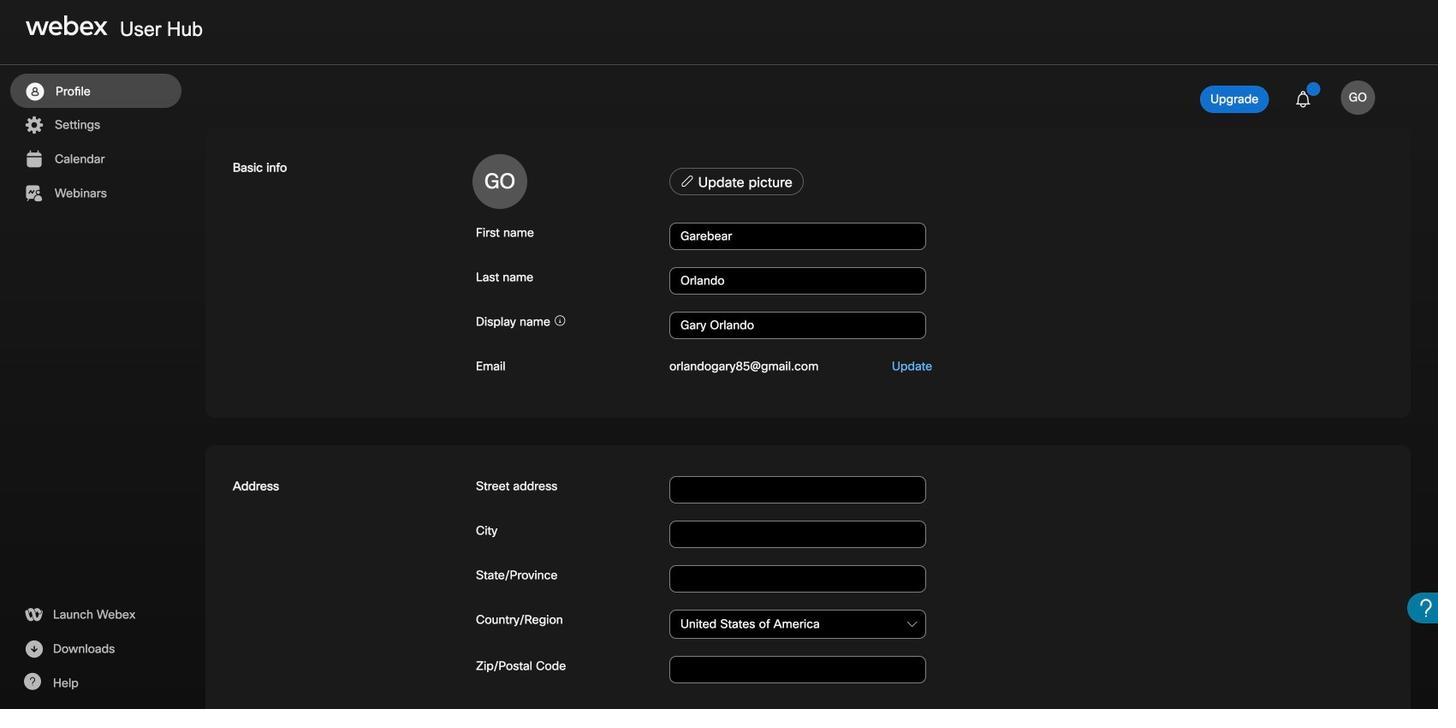 Task type: locate. For each thing, give the bounding box(es) containing it.
mds people circle_filled image
[[24, 81, 45, 102]]

None text field
[[670, 223, 927, 250], [670, 312, 927, 339], [670, 223, 927, 250], [670, 312, 927, 339]]

mds webinar_filled image
[[23, 183, 45, 204]]

mds webex helix filled image
[[23, 605, 44, 625]]

change profile picture element
[[666, 168, 1384, 201]]

mds settings_filled image
[[23, 115, 45, 135]]

None text field
[[670, 267, 927, 295], [670, 476, 927, 504], [670, 521, 927, 548], [670, 565, 927, 593], [670, 656, 927, 683], [670, 267, 927, 295], [670, 476, 927, 504], [670, 521, 927, 548], [670, 565, 927, 593], [670, 656, 927, 683]]



Task type: describe. For each thing, give the bounding box(es) containing it.
mds content download_filled image
[[23, 639, 45, 659]]

mds meetings_filled image
[[23, 149, 45, 170]]

mds edit_bold image
[[681, 174, 695, 188]]

ng help active image
[[23, 673, 41, 690]]

cisco webex image
[[26, 15, 108, 36]]



Task type: vqa. For each thing, say whether or not it's contained in the screenshot.
CHANGE PROFILE PICTURE element on the top of the page
yes



